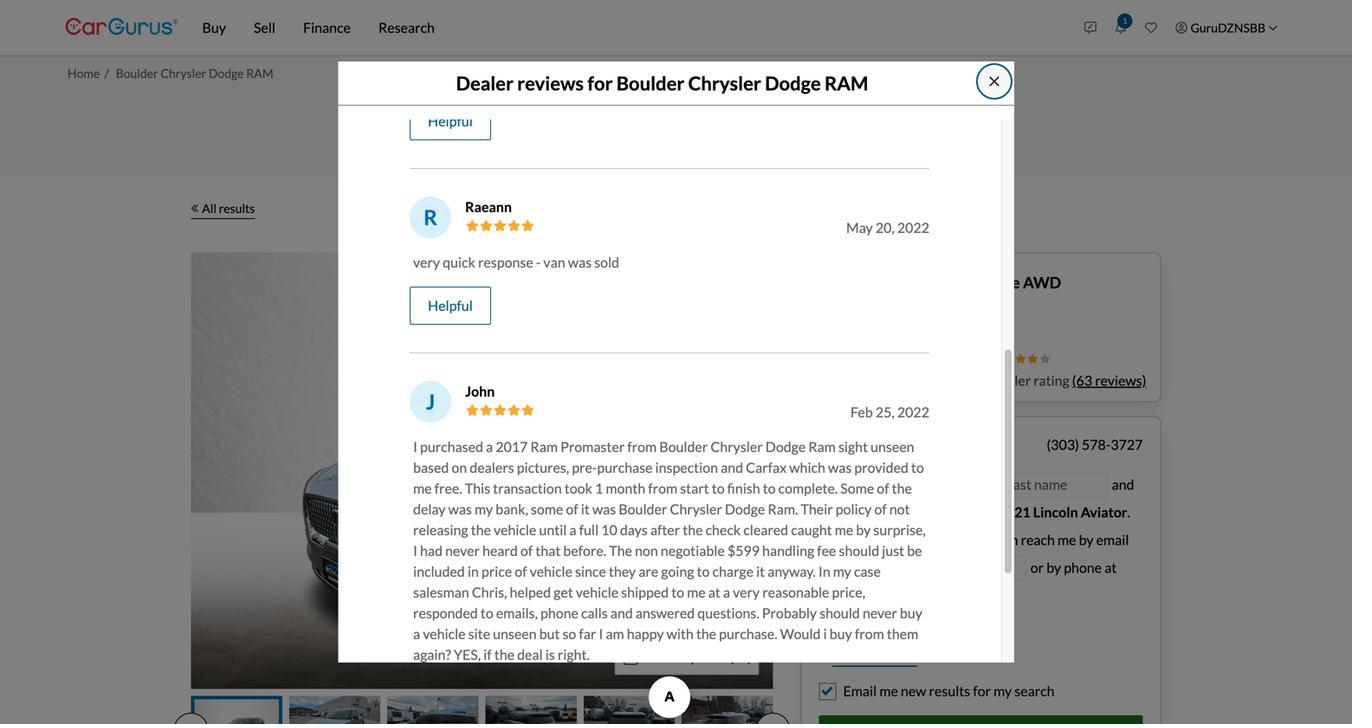 Task type: describe. For each thing, give the bounding box(es) containing it.
-
[[536, 254, 541, 271]]

dealer reviews for boulder chrysler dodge ram
[[456, 72, 869, 94]]

charge
[[713, 563, 754, 580]]

answered
[[636, 605, 695, 622]]

if
[[484, 646, 492, 663]]

helped
[[510, 584, 551, 601]]

cargurus logo homepage link image
[[65, 3, 178, 52]]

handling
[[762, 542, 815, 559]]

them
[[887, 626, 919, 643]]

rating
[[1034, 372, 1070, 389]]

. i'm in the
[[819, 504, 1130, 548]]

took
[[565, 480, 592, 497]]

the up 'not'
[[892, 480, 912, 497]]

are
[[639, 563, 659, 580]]

be
[[907, 542, 922, 559]]

is inside i purchased a 2017 ram promaster from boulder chrysler dodge ram sight unseen based on dealers pictures, pre-purchase inspection and   carfax which was provided to me free. this transaction took 1 month from start to finish to complete. some of  the delay was my bank, some   of it was boulder chrysler dodge ram. their policy of not releasing the vehicle until a full 10 days after the check cleared caught me by   surprise, i had never heard of that before. the non negotiable $599 handling fee should just be included in price of vehicle since they are   going to charge it anyway. in my case salesman chris, helped get vehicle shipped to me at a very reasonable price, responded to emails,   phone calls and answered questions. probably should never buy a vehicle site unseen but so far i am happy with the purchase. would i buy   from them again? yes, if the deal is right.
[[546, 646, 555, 663]]

view vehicle photo 3 image
[[387, 696, 479, 724]]

feb 25, 2022
[[851, 404, 930, 421]]

email
[[843, 683, 877, 699]]

so
[[563, 626, 576, 643]]

Phone (optional) telephone field
[[821, 583, 985, 608]]

view vehicle photo 2 image
[[289, 696, 380, 724]]

at inside area. you can reach me by email at
[[819, 559, 831, 576]]

was right van
[[568, 254, 592, 271]]

purchased
[[420, 439, 483, 455]]

my up policy
[[857, 476, 876, 493]]

price
[[867, 351, 902, 365]]

deal
[[517, 646, 543, 663]]

of up helped
[[515, 563, 527, 580]]

email me new results for my search
[[843, 683, 1055, 699]]

2021 lincoln aviator
[[999, 504, 1128, 521]]

1 horizontal spatial it
[[756, 563, 765, 580]]

2021 for 2021 lincoln aviator
[[999, 504, 1031, 521]]

calls
[[581, 605, 608, 622]]

show all photos (38)
[[645, 651, 752, 665]]

1 horizontal spatial for
[[973, 683, 991, 699]]

check
[[706, 522, 741, 539]]

you
[[971, 532, 995, 548]]

vehicle down that
[[530, 563, 573, 580]]

2 vertical spatial i
[[599, 626, 603, 643]]

to down carfax at bottom
[[763, 480, 776, 497]]

finish
[[727, 480, 760, 497]]

0 vertical spatial results
[[219, 201, 255, 216]]

may
[[846, 219, 873, 236]]

i'm
[[819, 532, 838, 548]]

to down negotiable
[[697, 563, 710, 580]]

just
[[882, 542, 905, 559]]

0 vertical spatial for
[[588, 72, 613, 94]]

/
[[104, 66, 109, 80]]

comments
[[858, 649, 918, 665]]

or by phone at
[[1031, 559, 1117, 576]]

photos
[[691, 651, 728, 665]]

1 vertical spatial from
[[648, 480, 678, 497]]

helpful for 2nd helpful button from the top of the page
[[428, 297, 473, 314]]

or
[[1031, 559, 1044, 576]]

1 vertical spatial never
[[863, 605, 897, 622]]

carfax
[[746, 459, 787, 476]]

phone inside i purchased a 2017 ram promaster from boulder chrysler dodge ram sight unseen based on dealers pictures, pre-purchase inspection and   carfax which was provided to me free. this transaction took 1 month from start to finish to complete. some of  the delay was my bank, some   of it was boulder chrysler dodge ram. their policy of not releasing the vehicle until a full 10 days after the check cleared caught me by   surprise, i had never heard of that before. the non negotiable $599 handling fee should just be included in price of vehicle since they are   going to charge it anyway. in my case salesman chris, helped get vehicle shipped to me at a very reasonable price, responded to emails,   phone calls and answered questions. probably should never buy a vehicle site unseen but so far i am happy with the purchase. would i buy   from them again? yes, if the deal is right.
[[541, 605, 579, 622]]

anyway.
[[768, 563, 816, 580]]

reserve
[[964, 273, 1020, 292]]

questions.
[[698, 605, 759, 622]]

am
[[606, 626, 624, 643]]

show
[[645, 651, 674, 665]]

price,
[[832, 584, 866, 601]]

name
[[878, 476, 912, 493]]

vehicle full photo image
[[191, 253, 773, 689]]

john
[[465, 383, 495, 400]]

me inside area. you can reach me by email at
[[1058, 532, 1076, 548]]

lincoln for 2021 lincoln aviator
[[1033, 504, 1078, 521]]

add comments button
[[819, 648, 918, 667]]

the right if
[[494, 646, 515, 663]]

reasonable
[[763, 584, 829, 601]]

the up negotiable
[[683, 522, 703, 539]]

close modal dealer reviews for boulder chrysler dodge ram image
[[987, 74, 1001, 88]]

emails,
[[496, 605, 538, 622]]

before.
[[563, 542, 607, 559]]

2 horizontal spatial and
[[1109, 476, 1135, 493]]

2 ram from the left
[[809, 439, 836, 455]]

new
[[901, 683, 927, 699]]

(303)
[[1047, 436, 1079, 453]]

0 vertical spatial i
[[413, 439, 418, 455]]

Email address email field
[[836, 556, 1026, 580]]

purchase
[[597, 459, 653, 476]]

reviews)
[[1095, 372, 1147, 389]]

yes,
[[454, 646, 481, 663]]

by inside area. you can reach me by email at
[[1079, 532, 1094, 548]]

by inside i purchased a 2017 ram promaster from boulder chrysler dodge ram sight unseen based on dealers pictures, pre-purchase inspection and   carfax which was provided to me free. this transaction took 1 month from start to finish to complete. some of  the delay was my bank, some   of it was boulder chrysler dodge ram. their policy of not releasing the vehicle until a full 10 days after the check cleared caught me by   surprise, i had never heard of that before. the non negotiable $599 handling fee should just be included in price of vehicle since they are   going to charge it anyway. in my case salesman chris, helped get vehicle shipped to me at a very reasonable price, responded to emails,   phone calls and answered questions. probably should never buy a vehicle site unseen but so far i am happy with the purchase. would i buy   from them again? yes, if the deal is right.
[[856, 522, 871, 539]]

1 vertical spatial unseen
[[493, 626, 537, 643]]

me left new at bottom right
[[880, 683, 898, 699]]

quick
[[443, 254, 476, 271]]

i purchased a 2017 ram promaster from boulder chrysler dodge ram sight unseen based on dealers pictures, pre-purchase inspection and   carfax which was provided to me free. this transaction took 1 month from start to finish to complete. some of  the delay was my bank, some   of it was boulder chrysler dodge ram. their policy of not releasing the vehicle until a full 10 days after the check cleared caught me by   surprise, i had never heard of that before. the non negotiable $599 handling fee should just be included in price of vehicle since they are   going to charge it anyway. in my case salesman chris, helped get vehicle shipped to me at a very reasonable price, responded to emails,   phone calls and answered questions. probably should never buy a vehicle site unseen but so far i am happy with the purchase. would i buy   from them again? yes, if the deal is right.
[[413, 439, 926, 663]]

some
[[531, 501, 563, 518]]

my down this at bottom
[[475, 501, 493, 518]]

high price
[[834, 351, 902, 365]]

all
[[676, 651, 689, 665]]

2 helpful button from the top
[[410, 287, 491, 325]]

was down request
[[828, 459, 852, 476]]

chris,
[[472, 584, 507, 601]]

show all photos (38) link
[[615, 641, 759, 675]]

price
[[482, 563, 512, 580]]

all results
[[202, 201, 255, 216]]

a up questions.
[[723, 584, 730, 601]]

vehicle down responded
[[423, 626, 466, 643]]

heard
[[483, 542, 518, 559]]

a up again?
[[413, 626, 420, 643]]

area.
[[939, 532, 969, 548]]

3727
[[1111, 436, 1143, 453]]

information
[[880, 435, 963, 454]]

1 ram from the left
[[531, 439, 558, 455]]

dealer for dealer reviews for boulder chrysler dodge ram
[[456, 72, 514, 94]]

1 helpful button from the top
[[410, 102, 491, 141]]

add comments
[[833, 649, 918, 665]]

after
[[650, 522, 680, 539]]

me up delay
[[413, 480, 432, 497]]

578-
[[1082, 436, 1111, 453]]

2022 for r
[[897, 219, 930, 236]]

ram.
[[768, 501, 798, 518]]

i
[[824, 626, 827, 643]]

transaction
[[493, 480, 562, 497]]

inspection
[[655, 459, 718, 476]]

purchase.
[[719, 626, 778, 643]]

all results link
[[191, 190, 255, 228]]

view vehicle photo 6 image
[[682, 696, 773, 724]]

10
[[601, 522, 617, 539]]

policy
[[836, 501, 872, 518]]



Task type: locate. For each thing, give the bounding box(es) containing it.
negotiable
[[661, 542, 725, 559]]

included
[[413, 563, 465, 580]]

very quick response - van was sold
[[413, 254, 619, 271]]

dealer left rating
[[990, 372, 1031, 389]]

is right deal at left
[[546, 646, 555, 663]]

me
[[413, 480, 432, 497], [835, 522, 854, 539], [1058, 532, 1076, 548], [687, 584, 706, 601], [880, 683, 898, 699]]

promaster
[[561, 439, 625, 455]]

for left search at the bottom of page
[[973, 683, 991, 699]]

they
[[609, 563, 636, 580]]

20,
[[876, 219, 895, 236]]

hello,
[[819, 476, 855, 493]]

Zip code field
[[879, 528, 935, 553]]

0 vertical spatial from
[[627, 439, 657, 455]]

0 vertical spatial very
[[413, 254, 440, 271]]

to right start
[[712, 480, 725, 497]]

aviator for 2021 lincoln aviator
[[1081, 504, 1128, 521]]

and up .
[[1109, 476, 1135, 493]]

1 horizontal spatial by
[[1047, 559, 1061, 576]]

1 horizontal spatial in
[[841, 532, 852, 548]]

add
[[833, 649, 856, 665]]

results right new at bottom right
[[929, 683, 971, 699]]

1 horizontal spatial lincoln
[[1033, 504, 1078, 521]]

results right all on the top of the page
[[219, 201, 255, 216]]

fee
[[817, 542, 836, 559]]

0 horizontal spatial lincoln
[[855, 273, 905, 292]]

aviator
[[908, 273, 961, 292], [1081, 504, 1128, 521]]

2021 for 2021 lincoln aviator reserve awd
[[816, 273, 852, 292]]

1 vertical spatial it
[[756, 563, 765, 580]]

buy
[[900, 605, 923, 622], [830, 626, 852, 643]]

0 vertical spatial phone
[[1064, 559, 1102, 576]]

never up the them
[[863, 605, 897, 622]]

aviator left reserve
[[908, 273, 961, 292]]

1 vertical spatial is
[[546, 646, 555, 663]]

aviator for 2021 lincoln aviator reserve awd
[[908, 273, 961, 292]]

lincoln down "20,"
[[855, 273, 905, 292]]

i left 'had'
[[413, 542, 418, 559]]

probably
[[762, 605, 817, 622]]

phone
[[1064, 559, 1102, 576], [541, 605, 579, 622]]

i up the based
[[413, 439, 418, 455]]

feb
[[851, 404, 873, 421]]

0 horizontal spatial dealer
[[456, 72, 514, 94]]

at inside i purchased a 2017 ram promaster from boulder chrysler dodge ram sight unseen based on dealers pictures, pre-purchase inspection and   carfax which was provided to me free. this transaction took 1 month from start to finish to complete. some of  the delay was my bank, some   of it was boulder chrysler dodge ram. their policy of not releasing the vehicle until a full 10 days after the check cleared caught me by   surprise, i had never heard of that before. the non negotiable $599 handling fee should just be included in price of vehicle since they are   going to charge it anyway. in my case salesman chris, helped get vehicle shipped to me at a very reasonable price, responded to emails,   phone calls and answered questions. probably should never buy a vehicle site unseen but so far i am happy with the purchase. would i buy   from them again? yes, if the deal is right.
[[708, 584, 721, 601]]

and
[[721, 459, 743, 476], [1109, 476, 1135, 493], [611, 605, 633, 622]]

was
[[568, 254, 592, 271], [828, 459, 852, 476], [448, 501, 472, 518], [592, 501, 616, 518]]

a left the 'full'
[[570, 522, 577, 539]]

view vehicle photo 1 image
[[191, 696, 282, 724]]

1 vertical spatial lincoln
[[1033, 504, 1078, 521]]

dealer for dealer rating (63 reviews)
[[990, 372, 1031, 389]]

responded
[[413, 605, 478, 622]]

van
[[544, 254, 565, 271]]

the up "heard"
[[471, 522, 491, 539]]

1 horizontal spatial results
[[929, 683, 971, 699]]

and up finish
[[721, 459, 743, 476]]

you!
[[860, 622, 887, 638]]

0 vertical spatial lincoln
[[855, 273, 905, 292]]

to down information
[[911, 459, 924, 476]]

chevron double left image
[[191, 204, 199, 213]]

1 vertical spatial results
[[929, 683, 971, 699]]

0 horizontal spatial ram
[[531, 439, 558, 455]]

1 horizontal spatial and
[[721, 459, 743, 476]]

menu item
[[1167, 3, 1287, 52]]

the
[[892, 480, 912, 497], [471, 522, 491, 539], [683, 522, 703, 539], [855, 532, 875, 548], [696, 626, 717, 643], [494, 646, 515, 663]]

shipped
[[621, 584, 669, 601]]

from up purchase
[[627, 439, 657, 455]]

1 horizontal spatial dealer
[[990, 372, 1031, 389]]

month
[[606, 480, 646, 497]]

0 vertical spatial 2021
[[816, 273, 852, 292]]

lincoln down last name field
[[1033, 504, 1078, 521]]

on
[[452, 459, 467, 476]]

and up the am
[[611, 605, 633, 622]]

1 horizontal spatial never
[[863, 605, 897, 622]]

buy right i
[[830, 626, 852, 643]]

25,
[[876, 404, 895, 421]]

1 vertical spatial helpful button
[[410, 287, 491, 325]]

buy up the them
[[900, 605, 923, 622]]

2022 right "20,"
[[897, 219, 930, 236]]

r
[[424, 205, 437, 230]]

my left search at the bottom of page
[[994, 683, 1012, 699]]

unseen up provided at bottom
[[871, 439, 914, 455]]

ram
[[531, 439, 558, 455], [809, 439, 836, 455]]

right.
[[558, 646, 590, 663]]

1 horizontal spatial unseen
[[871, 439, 914, 455]]

vehicle down bank,
[[494, 522, 537, 539]]

the up photos
[[696, 626, 717, 643]]

of down provided at bottom
[[877, 480, 889, 497]]

1 horizontal spatial buy
[[900, 605, 923, 622]]

phone down "email"
[[1064, 559, 1102, 576]]

full
[[579, 522, 599, 539]]

1 vertical spatial i
[[413, 542, 418, 559]]

i
[[413, 439, 418, 455], [413, 542, 418, 559], [599, 626, 603, 643]]

this
[[465, 480, 490, 497]]

i right far
[[599, 626, 603, 643]]

phone down get
[[541, 605, 579, 622]]

2 horizontal spatial at
[[1105, 559, 1117, 576]]

1 horizontal spatial at
[[819, 559, 831, 576]]

0 horizontal spatial aviator
[[908, 273, 961, 292]]

1 vertical spatial 2022
[[897, 404, 930, 421]]

1 horizontal spatial is
[[914, 476, 924, 493]]

for right reviews
[[588, 72, 613, 94]]

0 horizontal spatial never
[[445, 542, 480, 559]]

0 horizontal spatial in
[[468, 563, 479, 580]]

0 vertical spatial helpful
[[428, 113, 473, 130]]

from up add comments button
[[855, 626, 884, 643]]

at down "email"
[[1105, 559, 1117, 576]]

1 horizontal spatial 2021
[[999, 504, 1031, 521]]

0 horizontal spatial results
[[219, 201, 255, 216]]

1 vertical spatial dealer
[[990, 372, 1031, 389]]

very
[[413, 254, 440, 271], [733, 584, 760, 601]]

high
[[834, 351, 865, 365]]

site
[[468, 626, 490, 643]]

should down the price,
[[820, 605, 860, 622]]

menu bar
[[178, 0, 1076, 55]]

home / boulder chrysler dodge ram
[[68, 66, 273, 80]]

that
[[536, 542, 561, 559]]

0 vertical spatial is
[[914, 476, 924, 493]]

1 vertical spatial should
[[820, 605, 860, 622]]

my
[[857, 476, 876, 493], [475, 501, 493, 518], [833, 563, 852, 580], [994, 683, 1012, 699]]

0 horizontal spatial by
[[856, 522, 871, 539]]

0 vertical spatial should
[[839, 542, 879, 559]]

home
[[68, 66, 100, 80]]

1 horizontal spatial very
[[733, 584, 760, 601]]

0 horizontal spatial for
[[588, 72, 613, 94]]

to
[[911, 459, 924, 476], [712, 480, 725, 497], [763, 480, 776, 497], [697, 563, 710, 580], [672, 584, 684, 601], [481, 605, 493, 622]]

in right i'm
[[841, 532, 852, 548]]

2 2022 from the top
[[897, 404, 930, 421]]

2 horizontal spatial by
[[1079, 532, 1094, 548]]

with
[[667, 626, 694, 643]]

me down policy
[[835, 522, 854, 539]]

to down chris,
[[481, 605, 493, 622]]

2 helpful from the top
[[428, 297, 473, 314]]

aviator up "email"
[[1081, 504, 1128, 521]]

at up questions.
[[708, 584, 721, 601]]

0 vertical spatial never
[[445, 542, 480, 559]]

by down policy
[[856, 522, 871, 539]]

menu
[[1076, 3, 1287, 52]]

0 vertical spatial it
[[581, 501, 590, 518]]

dealer left reviews
[[456, 72, 514, 94]]

all
[[202, 201, 217, 216]]

1 2022 from the top
[[897, 219, 930, 236]]

1 horizontal spatial ram
[[809, 439, 836, 455]]

but
[[539, 626, 560, 643]]

1 vertical spatial aviator
[[1081, 504, 1128, 521]]

free.
[[435, 480, 462, 497]]

had
[[420, 542, 443, 559]]

pre-
[[572, 459, 597, 476]]

by right "or"
[[1047, 559, 1061, 576]]

0 horizontal spatial ram
[[246, 66, 273, 80]]

2017
[[496, 439, 528, 455]]

very down charge
[[733, 584, 760, 601]]

Last name field
[[1004, 473, 1108, 497]]

add a car review image
[[1085, 22, 1097, 34]]

was up 10 at left
[[592, 501, 616, 518]]

2022 for j
[[897, 404, 930, 421]]

by left "email"
[[1079, 532, 1094, 548]]

1 vertical spatial 2021
[[999, 504, 1031, 521]]

raeann
[[465, 199, 512, 215]]

2021 up the can
[[999, 504, 1031, 521]]

in inside the . i'm in the
[[841, 532, 852, 548]]

it
[[581, 501, 590, 518], [756, 563, 765, 580]]

salesman
[[413, 584, 469, 601]]

from down the inspection
[[648, 480, 678, 497]]

may 20, 2022
[[846, 219, 930, 236]]

1 vertical spatial for
[[973, 683, 991, 699]]

helpful for 1st helpful button
[[428, 113, 473, 130]]

ram up which
[[809, 439, 836, 455]]

First name field
[[928, 473, 998, 497]]

non
[[635, 542, 658, 559]]

very inside i purchased a 2017 ram promaster from boulder chrysler dodge ram sight unseen based on dealers pictures, pre-purchase inspection and   carfax which was provided to me free. this transaction took 1 month from start to finish to complete. some of  the delay was my bank, some   of it was boulder chrysler dodge ram. their policy of not releasing the vehicle until a full 10 days after the check cleared caught me by   surprise, i had never heard of that before. the non negotiable $599 handling fee should just be included in price of vehicle since they are   going to charge it anyway. in my case salesman chris, helped get vehicle shipped to me at a very reasonable price, responded to emails,   phone calls and answered questions. probably should never buy a vehicle site unseen but so far i am happy with the purchase. would i buy   from them again? yes, if the deal is right.
[[733, 584, 760, 601]]

0 horizontal spatial 2021
[[816, 273, 852, 292]]

request information
[[819, 435, 963, 454]]

case
[[854, 563, 881, 580]]

dealer rating (63 reviews)
[[990, 372, 1147, 389]]

email
[[1096, 532, 1129, 548]]

0 vertical spatial in
[[841, 532, 852, 548]]

request
[[819, 435, 877, 454]]

should up case
[[839, 542, 879, 559]]

complete.
[[779, 480, 838, 497]]

me down going
[[687, 584, 706, 601]]

in left price
[[468, 563, 479, 580]]

1 vertical spatial helpful
[[428, 297, 473, 314]]

0 vertical spatial helpful button
[[410, 102, 491, 141]]

saved cars image
[[1145, 22, 1158, 34]]

a up 'dealers'
[[486, 439, 493, 455]]

0 vertical spatial dealer
[[456, 72, 514, 94]]

since
[[575, 563, 606, 580]]

1 helpful from the top
[[428, 113, 473, 130]]

of left 'not'
[[875, 501, 887, 518]]

dialog containing r
[[338, 0, 1014, 724]]

to down going
[[672, 584, 684, 601]]

dialog
[[338, 0, 1014, 724]]

far
[[579, 626, 596, 643]]

the left just
[[855, 532, 875, 548]]

helpful button
[[410, 102, 491, 141], [410, 287, 491, 325]]

never down releasing
[[445, 542, 480, 559]]

in inside i purchased a 2017 ram promaster from boulder chrysler dodge ram sight unseen based on dealers pictures, pre-purchase inspection and   carfax which was provided to me free. this transaction took 1 month from start to finish to complete. some of  the delay was my bank, some   of it was boulder chrysler dodge ram. their policy of not releasing the vehicle until a full 10 days after the check cleared caught me by   surprise, i had never heard of that before. the non negotiable $599 handling fee should just be included in price of vehicle since they are   going to charge it anyway. in my case salesman chris, helped get vehicle shipped to me at a very reasonable price, responded to emails,   phone calls and answered questions. probably should never buy a vehicle site unseen but so far i am happy with the purchase. would i buy   from them again? yes, if the deal is right.
[[468, 563, 479, 580]]

lincoln for 2021 lincoln aviator reserve awd
[[855, 273, 905, 292]]

0 horizontal spatial is
[[546, 646, 555, 663]]

0 horizontal spatial phone
[[541, 605, 579, 622]]

0 horizontal spatial very
[[413, 254, 440, 271]]

it up the 'full'
[[581, 501, 590, 518]]

plus image
[[819, 655, 826, 663]]

unseen down "emails,"
[[493, 626, 537, 643]]

2021
[[816, 273, 852, 292], [999, 504, 1031, 521]]

at
[[819, 559, 831, 576], [1105, 559, 1117, 576], [708, 584, 721, 601]]

at down i'm
[[819, 559, 831, 576]]

1 vertical spatial buy
[[830, 626, 852, 643]]

tab list
[[191, 696, 773, 724]]

boulder
[[116, 66, 158, 80], [617, 72, 685, 94], [659, 439, 708, 455], [619, 501, 667, 518]]

ram
[[246, 66, 273, 80], [825, 72, 869, 94]]

1 vertical spatial phone
[[541, 605, 579, 622]]

for
[[588, 72, 613, 94], [973, 683, 991, 699]]

was down the free. on the left of the page
[[448, 501, 472, 518]]

a
[[486, 439, 493, 455], [570, 522, 577, 539], [723, 584, 730, 601], [413, 626, 420, 643]]

2022 right 25,
[[897, 404, 930, 421]]

sold
[[594, 254, 619, 271]]

lincoln
[[855, 273, 905, 292], [1033, 504, 1078, 521]]

thank you!
[[819, 622, 887, 638]]

0 horizontal spatial and
[[611, 605, 633, 622]]

2 vertical spatial from
[[855, 626, 884, 643]]

0 horizontal spatial buy
[[830, 626, 852, 643]]

0 vertical spatial unseen
[[871, 439, 914, 455]]

it down $599
[[756, 563, 765, 580]]

0 vertical spatial buy
[[900, 605, 923, 622]]

vehicle up the calls
[[576, 584, 619, 601]]

view vehicle photo 4 image
[[486, 696, 577, 724]]

dodge
[[209, 66, 244, 80], [765, 72, 821, 94], [766, 439, 806, 455], [725, 501, 765, 518]]

hello, my name is
[[819, 476, 927, 493]]

1 horizontal spatial aviator
[[1081, 504, 1128, 521]]

1 horizontal spatial ram
[[825, 72, 869, 94]]

is right name
[[914, 476, 924, 493]]

0 vertical spatial 2022
[[897, 219, 930, 236]]

very left quick
[[413, 254, 440, 271]]

0 horizontal spatial unseen
[[493, 626, 537, 643]]

0 horizontal spatial at
[[708, 584, 721, 601]]

view vehicle photo 5 image
[[584, 696, 675, 724]]

my right in
[[833, 563, 852, 580]]

in
[[841, 532, 852, 548], [468, 563, 479, 580]]

1 vertical spatial very
[[733, 584, 760, 601]]

1 horizontal spatial phone
[[1064, 559, 1102, 576]]

their
[[801, 501, 833, 518]]

1 vertical spatial in
[[468, 563, 479, 580]]

search
[[1015, 683, 1055, 699]]

of left that
[[521, 542, 533, 559]]

of down "took"
[[566, 501, 578, 518]]

ram up pictures,
[[531, 439, 558, 455]]

me down 2021 lincoln aviator
[[1058, 532, 1076, 548]]

never
[[445, 542, 480, 559], [863, 605, 897, 622]]

the inside the . i'm in the
[[855, 532, 875, 548]]

start
[[680, 480, 709, 497]]

(63
[[1072, 372, 1093, 389]]

2021 down may
[[816, 273, 852, 292]]

0 vertical spatial aviator
[[908, 273, 961, 292]]

0 horizontal spatial it
[[581, 501, 590, 518]]



Task type: vqa. For each thing, say whether or not it's contained in the screenshot.
leftmost 2021
yes



